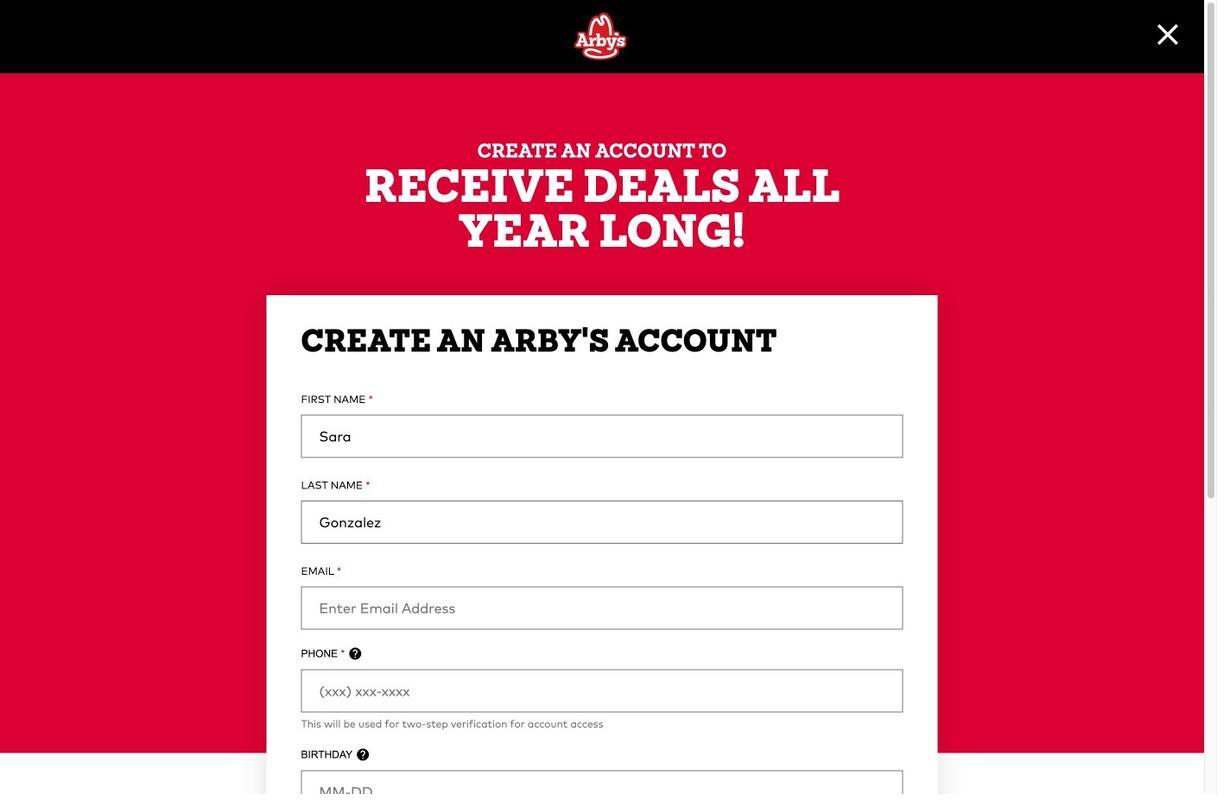 Task type: describe. For each thing, give the bounding box(es) containing it.
informational icon phone image
[[349, 648, 361, 660]]

close image
[[1158, 24, 1178, 45]]

main page image
[[574, 13, 630, 61]]

(xxx) xxx-xxxx telephone field
[[301, 670, 903, 713]]



Task type: locate. For each thing, give the bounding box(es) containing it.
Enter First Name field
[[301, 415, 903, 458]]

Enter Last Name field
[[301, 501, 903, 544]]

MM-DD text field
[[301, 771, 903, 795]]

Enter Email Address field
[[301, 587, 903, 630]]

informational icon birthdate image
[[357, 749, 369, 761]]



